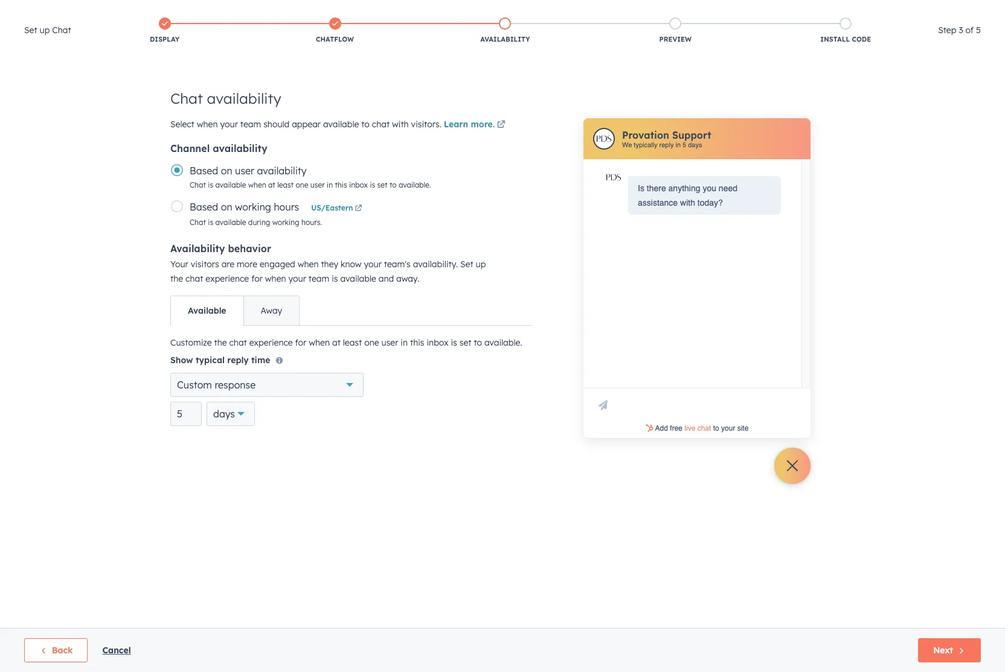 Task type: describe. For each thing, give the bounding box(es) containing it.
behavior
[[228, 243, 271, 255]]

tab list containing available
[[170, 296, 300, 326]]

us/eastern
[[311, 204, 353, 213]]

chat is available when at least one user in this inbox is set to available.
[[190, 181, 431, 190]]

0 vertical spatial inbox
[[349, 181, 368, 190]]

we
[[622, 141, 632, 149]]

us/eastern link
[[311, 204, 364, 214]]

display
[[150, 35, 179, 43]]

2 vertical spatial in
[[401, 338, 408, 348]]

for inside availability behavior your visitors are more engaged when they know your team's availability. set up the chat experience for when your team is available and away.
[[251, 274, 263, 284]]

availability behavior your visitors are more engaged when they know your team's availability. set up the chat experience for when your team is available and away.
[[170, 243, 486, 284]]

know
[[341, 259, 362, 270]]

search image
[[980, 31, 988, 40]]

away
[[261, 306, 282, 316]]

0 vertical spatial chat
[[372, 119, 390, 130]]

1 horizontal spatial one
[[364, 338, 379, 348]]

available
[[188, 306, 226, 316]]

0 vertical spatial with
[[392, 119, 409, 130]]

install code
[[820, 35, 871, 43]]

experience inside availability behavior your visitors are more engaged when they know your team's availability. set up the chat experience for when your team is available and away.
[[206, 274, 249, 284]]

away.
[[396, 274, 419, 284]]

days button
[[207, 402, 255, 426]]

available down based on working hours
[[215, 218, 246, 227]]

hours.
[[301, 218, 322, 227]]

team's
[[384, 259, 411, 270]]

1 horizontal spatial the
[[214, 338, 227, 348]]

they
[[321, 259, 338, 270]]

Search HubSpot search field
[[835, 25, 983, 46]]

availability for availability
[[480, 35, 530, 43]]

visitors
[[191, 259, 219, 270]]

provation support we typically reply in 5 days
[[622, 129, 711, 149]]

custom
[[177, 379, 212, 391]]

based for based on working hours
[[190, 201, 218, 213]]

display completed list item
[[80, 15, 250, 47]]

step
[[938, 25, 956, 36]]

support
[[672, 129, 711, 141]]

need
[[719, 184, 737, 193]]

2 menu item from the left
[[746, 0, 769, 19]]

more
[[237, 259, 257, 270]]

today?
[[697, 198, 723, 208]]

of
[[966, 25, 974, 36]]

hubspot-live-chat-viral-iframe element
[[586, 423, 808, 435]]

more.
[[471, 119, 495, 130]]

1 horizontal spatial set
[[459, 338, 471, 348]]

0 vertical spatial your
[[220, 119, 238, 130]]

cancel
[[102, 646, 131, 657]]

is there anything you need assistance with today?
[[638, 184, 737, 208]]

search button
[[974, 25, 994, 46]]

typically
[[634, 141, 657, 149]]

1 horizontal spatial inbox
[[427, 338, 448, 348]]

channel availability
[[170, 143, 267, 155]]

chat for chat is available during working hours.
[[190, 218, 206, 227]]

typical
[[196, 355, 225, 366]]

and
[[379, 274, 394, 284]]

1 horizontal spatial least
[[343, 338, 362, 348]]

chat is available during working hours.
[[190, 218, 322, 227]]

1 vertical spatial experience
[[249, 338, 293, 348]]

select
[[170, 119, 194, 130]]

0 horizontal spatial to
[[361, 119, 370, 130]]

4 menu item from the left
[[797, 0, 820, 19]]

there
[[647, 184, 666, 193]]

availability for availability behavior your visitors are more engaged when they know your team's availability. set up the chat experience for when your team is available and away.
[[170, 243, 225, 255]]

link opens in a new window image
[[497, 121, 505, 130]]

days inside the provation support we typically reply in 5 days
[[688, 141, 702, 149]]

customize
[[170, 338, 212, 348]]

5 menu item from the left
[[820, 0, 837, 19]]

provation
[[622, 129, 669, 141]]

0 vertical spatial least
[[277, 181, 294, 190]]

on for working
[[221, 201, 232, 213]]

back
[[52, 646, 73, 657]]

on for user
[[221, 165, 232, 177]]

are
[[221, 259, 234, 270]]

chatflow
[[316, 35, 354, 43]]

visitors.
[[411, 119, 441, 130]]

set inside availability behavior your visitors are more engaged when they know your team's availability. set up the chat experience for when your team is available and away.
[[460, 259, 473, 270]]

2 vertical spatial your
[[288, 274, 306, 284]]

assistance
[[638, 198, 678, 208]]

in inside the provation support we typically reply in 5 days
[[676, 141, 681, 149]]

1 vertical spatial in
[[327, 181, 333, 190]]

show typical reply time
[[170, 355, 270, 366]]

set up chat
[[24, 25, 71, 36]]

0 horizontal spatial user
[[235, 165, 254, 177]]

days inside popup button
[[213, 408, 235, 420]]

1 horizontal spatial working
[[272, 218, 299, 227]]

team inside availability behavior your visitors are more engaged when they know your team's availability. set up the chat experience for when your team is available and away.
[[309, 274, 329, 284]]

0 horizontal spatial this
[[335, 181, 347, 190]]

1 menu item from the left
[[698, 0, 746, 19]]

0 horizontal spatial available.
[[399, 181, 431, 190]]

0 horizontal spatial one
[[296, 181, 308, 190]]

preview
[[659, 35, 692, 43]]

notifications image
[[843, 5, 854, 16]]

available link
[[171, 297, 243, 326]]

availability for channel availability
[[213, 143, 267, 155]]

0 horizontal spatial set
[[377, 181, 387, 190]]

back button
[[24, 639, 88, 663]]

1 vertical spatial for
[[295, 338, 306, 348]]

based for based on user availability
[[190, 165, 218, 177]]



Task type: vqa. For each thing, say whether or not it's contained in the screenshot.
Show
yes



Task type: locate. For each thing, give the bounding box(es) containing it.
1 vertical spatial 5
[[683, 141, 686, 149]]

1 horizontal spatial chat
[[229, 338, 247, 348]]

0 vertical spatial to
[[361, 119, 370, 130]]

2 horizontal spatial user
[[381, 338, 398, 348]]

5 right typically
[[683, 141, 686, 149]]

1 vertical spatial your
[[364, 259, 382, 270]]

set
[[24, 25, 37, 36], [460, 259, 473, 270]]

1 vertical spatial inbox
[[427, 338, 448, 348]]

list
[[80, 15, 931, 47]]

1 vertical spatial available.
[[484, 338, 522, 348]]

0 horizontal spatial with
[[392, 119, 409, 130]]

working down the hours
[[272, 218, 299, 227]]

1 vertical spatial to
[[389, 181, 397, 190]]

engaged
[[260, 259, 295, 270]]

1 based from the top
[[190, 165, 218, 177]]

working up 'chat is available during working hours.'
[[235, 201, 271, 213]]

0 horizontal spatial availability
[[170, 243, 225, 255]]

2 vertical spatial availability
[[257, 165, 307, 177]]

your down engaged
[[288, 274, 306, 284]]

0 horizontal spatial chat
[[185, 274, 203, 284]]

set inside 'heading'
[[24, 25, 37, 36]]

1 vertical spatial the
[[214, 338, 227, 348]]

1 vertical spatial one
[[364, 338, 379, 348]]

install
[[820, 35, 850, 43]]

the down your
[[170, 274, 183, 284]]

is
[[208, 181, 213, 190], [370, 181, 375, 190], [208, 218, 213, 227], [332, 274, 338, 284], [451, 338, 457, 348]]

next
[[933, 646, 953, 657]]

team left should
[[240, 119, 261, 130]]

0 horizontal spatial inbox
[[349, 181, 368, 190]]

appear
[[292, 119, 321, 130]]

1 vertical spatial set
[[460, 259, 473, 270]]

learn
[[444, 119, 468, 130]]

0 vertical spatial availability
[[207, 89, 281, 108]]

set up chat heading
[[24, 23, 71, 37]]

1 vertical spatial least
[[343, 338, 362, 348]]

availability list item
[[420, 15, 590, 47]]

on up 'chat is available during working hours.'
[[221, 201, 232, 213]]

1 vertical spatial availability
[[170, 243, 225, 255]]

your
[[220, 119, 238, 130], [364, 259, 382, 270], [288, 274, 306, 284]]

chat up show typical reply time
[[229, 338, 247, 348]]

0 horizontal spatial the
[[170, 274, 183, 284]]

anything
[[668, 184, 700, 193]]

availability up based on user availability at left
[[213, 143, 267, 155]]

1 vertical spatial set
[[459, 338, 471, 348]]

1 horizontal spatial for
[[295, 338, 306, 348]]

0 vertical spatial experience
[[206, 274, 249, 284]]

2 based from the top
[[190, 201, 218, 213]]

0 horizontal spatial at
[[268, 181, 275, 190]]

0 vertical spatial in
[[676, 141, 681, 149]]

install code list item
[[761, 15, 931, 47]]

1 on from the top
[[221, 165, 232, 177]]

0 vertical spatial set
[[24, 25, 37, 36]]

5 right of
[[976, 25, 981, 36]]

1 horizontal spatial availability
[[480, 35, 530, 43]]

0 vertical spatial the
[[170, 274, 183, 284]]

in
[[676, 141, 681, 149], [327, 181, 333, 190], [401, 338, 408, 348]]

with down anything
[[680, 198, 695, 208]]

1 horizontal spatial available.
[[484, 338, 522, 348]]

your down chat availability
[[220, 119, 238, 130]]

menu
[[698, 0, 991, 19]]

chatflow completed list item
[[250, 15, 420, 47]]

2 on from the top
[[221, 201, 232, 213]]

chat left visitors.
[[372, 119, 390, 130]]

available down know
[[340, 274, 376, 284]]

0 horizontal spatial working
[[235, 201, 271, 213]]

to
[[361, 119, 370, 130], [389, 181, 397, 190], [474, 338, 482, 348]]

1 horizontal spatial team
[[309, 274, 329, 284]]

0 horizontal spatial set
[[24, 25, 37, 36]]

available inside availability behavior your visitors are more engaged when they know your team's availability. set up the chat experience for when your team is available and away.
[[340, 274, 376, 284]]

2 horizontal spatial in
[[676, 141, 681, 149]]

1 vertical spatial with
[[680, 198, 695, 208]]

3 menu item from the left
[[769, 0, 797, 19]]

days
[[688, 141, 702, 149], [213, 408, 235, 420]]

learn more.
[[444, 119, 495, 130]]

the
[[170, 274, 183, 284], [214, 338, 227, 348]]

0 horizontal spatial your
[[220, 119, 238, 130]]

0 vertical spatial at
[[268, 181, 275, 190]]

based
[[190, 165, 218, 177], [190, 201, 218, 213]]

user
[[235, 165, 254, 177], [310, 181, 325, 190], [381, 338, 398, 348]]

code
[[852, 35, 871, 43]]

away link
[[243, 297, 299, 326]]

0 vertical spatial availability
[[480, 35, 530, 43]]

link opens in a new window image for select when your team should appear available to chat with visitors.
[[497, 118, 505, 133]]

0 horizontal spatial for
[[251, 274, 263, 284]]

with
[[392, 119, 409, 130], [680, 198, 695, 208]]

response
[[215, 379, 256, 391]]

list containing display
[[80, 15, 931, 47]]

1 vertical spatial user
[[310, 181, 325, 190]]

1 horizontal spatial 5
[[976, 25, 981, 36]]

2 horizontal spatial your
[[364, 259, 382, 270]]

tab list
[[170, 296, 300, 326]]

1 horizontal spatial reply
[[659, 141, 674, 149]]

1 vertical spatial up
[[476, 259, 486, 270]]

during
[[248, 218, 270, 227]]

0 vertical spatial days
[[688, 141, 702, 149]]

1 horizontal spatial your
[[288, 274, 306, 284]]

with inside the is there anything you need assistance with today?
[[680, 198, 695, 208]]

for down away link
[[295, 338, 306, 348]]

the up show typical reply time
[[214, 338, 227, 348]]

0 horizontal spatial days
[[213, 408, 235, 420]]

your up and
[[364, 259, 382, 270]]

based on user availability
[[190, 165, 307, 177]]

the inside availability behavior your visitors are more engaged when they know your team's availability. set up the chat experience for when your team is available and away.
[[170, 274, 183, 284]]

one
[[296, 181, 308, 190], [364, 338, 379, 348]]

0 horizontal spatial team
[[240, 119, 261, 130]]

preview list item
[[590, 15, 761, 47]]

set
[[377, 181, 387, 190], [459, 338, 471, 348]]

step 3 of 5
[[938, 25, 981, 36]]

on down the channel availability
[[221, 165, 232, 177]]

0 vertical spatial 5
[[976, 25, 981, 36]]

days down custom response
[[213, 408, 235, 420]]

available
[[323, 119, 359, 130], [215, 181, 246, 190], [215, 218, 246, 227], [340, 274, 376, 284]]

available.
[[399, 181, 431, 190], [484, 338, 522, 348]]

chat inside availability behavior your visitors are more engaged when they know your team's availability. set up the chat experience for when your team is available and away.
[[185, 274, 203, 284]]

available down based on user availability at left
[[215, 181, 246, 190]]

on
[[221, 165, 232, 177], [221, 201, 232, 213]]

reply
[[659, 141, 674, 149], [227, 355, 249, 366]]

1 vertical spatial at
[[332, 338, 341, 348]]

1 horizontal spatial set
[[460, 259, 473, 270]]

2 horizontal spatial to
[[474, 338, 482, 348]]

0 vertical spatial up
[[40, 25, 50, 36]]

availability up chat is available when at least one user in this inbox is set to available.
[[257, 165, 307, 177]]

0 vertical spatial user
[[235, 165, 254, 177]]

1 vertical spatial working
[[272, 218, 299, 227]]

is inside availability behavior your visitors are more engaged when they know your team's availability. set up the chat experience for when your team is available and away.
[[332, 274, 338, 284]]

2 vertical spatial to
[[474, 338, 482, 348]]

custom response button
[[170, 373, 364, 397]]

chat
[[52, 25, 71, 36], [170, 89, 203, 108], [190, 181, 206, 190], [190, 218, 206, 227]]

reply inside the provation support we typically reply in 5 days
[[659, 141, 674, 149]]

availability
[[207, 89, 281, 108], [213, 143, 267, 155], [257, 165, 307, 177]]

1 horizontal spatial with
[[680, 198, 695, 208]]

availability
[[480, 35, 530, 43], [170, 243, 225, 255]]

2 vertical spatial chat
[[229, 338, 247, 348]]

link opens in a new window image
[[497, 118, 505, 133], [355, 204, 362, 214], [355, 205, 362, 213]]

chat down the visitors
[[185, 274, 203, 284]]

your
[[170, 259, 188, 270]]

0 horizontal spatial least
[[277, 181, 294, 190]]

chat inside 'heading'
[[52, 25, 71, 36]]

cancel button
[[102, 644, 131, 658]]

chat availability
[[170, 89, 281, 108]]

0 horizontal spatial in
[[327, 181, 333, 190]]

available right appear
[[323, 119, 359, 130]]

1 horizontal spatial at
[[332, 338, 341, 348]]

least
[[277, 181, 294, 190], [343, 338, 362, 348]]

select when your team should appear available to chat with visitors.
[[170, 119, 441, 130]]

up
[[40, 25, 50, 36], [476, 259, 486, 270]]

based up 'chat is available during working hours.'
[[190, 201, 218, 213]]

1 vertical spatial this
[[410, 338, 424, 348]]

days up anything
[[688, 141, 702, 149]]

3
[[959, 25, 963, 36]]

reply right typically
[[659, 141, 674, 149]]

for down more
[[251, 274, 263, 284]]

0 horizontal spatial up
[[40, 25, 50, 36]]

1 vertical spatial team
[[309, 274, 329, 284]]

working
[[235, 201, 271, 213], [272, 218, 299, 227]]

up inside availability behavior your visitors are more engaged when they know your team's availability. set up the chat experience for when your team is available and away.
[[476, 259, 486, 270]]

next button
[[918, 639, 981, 663]]

you
[[703, 184, 716, 193]]

1 vertical spatial days
[[213, 408, 235, 420]]

inbox
[[349, 181, 368, 190], [427, 338, 448, 348]]

link opens in a new window image inside us/eastern link
[[355, 205, 362, 213]]

chat for chat is available when at least one user in this inbox is set to available.
[[190, 181, 206, 190]]

0 vertical spatial this
[[335, 181, 347, 190]]

custom response
[[177, 379, 256, 391]]

1 horizontal spatial to
[[389, 181, 397, 190]]

1 horizontal spatial days
[[688, 141, 702, 149]]

show
[[170, 355, 193, 366]]

1 vertical spatial availability
[[213, 143, 267, 155]]

this
[[335, 181, 347, 190], [410, 338, 424, 348]]

0 vertical spatial based
[[190, 165, 218, 177]]

customize the chat experience for when at least one user in this inbox is set to available.
[[170, 338, 522, 348]]

0 vertical spatial one
[[296, 181, 308, 190]]

learn more. link
[[444, 118, 507, 133]]

availability for chat availability
[[207, 89, 281, 108]]

time
[[251, 355, 270, 366]]

agent says: is there anything you need assistance with today? element
[[638, 181, 771, 210]]

availability.
[[413, 259, 458, 270]]

1 horizontal spatial user
[[310, 181, 325, 190]]

experience up time
[[249, 338, 293, 348]]

1 vertical spatial chat
[[185, 274, 203, 284]]

0 horizontal spatial reply
[[227, 355, 249, 366]]

notifications button
[[838, 0, 859, 19]]

for
[[251, 274, 263, 284], [295, 338, 306, 348]]

at
[[268, 181, 275, 190], [332, 338, 341, 348]]

availability inside availability behavior your visitors are more engaged when they know your team's availability. set up the chat experience for when your team is available and away.
[[170, 243, 225, 255]]

team down 'they' on the top left of the page
[[309, 274, 329, 284]]

menu item
[[698, 0, 746, 19], [746, 0, 769, 19], [769, 0, 797, 19], [797, 0, 820, 19], [820, 0, 837, 19]]

2 horizontal spatial chat
[[372, 119, 390, 130]]

0 vertical spatial available.
[[399, 181, 431, 190]]

5
[[976, 25, 981, 36], [683, 141, 686, 149]]

0 vertical spatial team
[[240, 119, 261, 130]]

experience down are
[[206, 274, 249, 284]]

should
[[263, 119, 289, 130]]

1 horizontal spatial this
[[410, 338, 424, 348]]

availability up should
[[207, 89, 281, 108]]

availability inside list item
[[480, 35, 530, 43]]

team
[[240, 119, 261, 130], [309, 274, 329, 284]]

is
[[638, 184, 644, 193]]

0 vertical spatial working
[[235, 201, 271, 213]]

0 vertical spatial reply
[[659, 141, 674, 149]]

0 vertical spatial set
[[377, 181, 387, 190]]

based down channel
[[190, 165, 218, 177]]

2 vertical spatial user
[[381, 338, 398, 348]]

when
[[197, 119, 218, 130], [248, 181, 266, 190], [298, 259, 319, 270], [265, 274, 286, 284], [309, 338, 330, 348]]

hours
[[274, 201, 299, 213]]

5 inside the provation support we typically reply in 5 days
[[683, 141, 686, 149]]

channel
[[170, 143, 210, 155]]

link opens in a new window image for based on working hours
[[355, 204, 362, 214]]

based on working hours
[[190, 201, 299, 213]]

with left visitors.
[[392, 119, 409, 130]]

1 horizontal spatial up
[[476, 259, 486, 270]]

1 vertical spatial based
[[190, 201, 218, 213]]

chat for chat availability
[[170, 89, 203, 108]]

reply left time
[[227, 355, 249, 366]]

None text field
[[170, 402, 202, 426]]

up inside 'heading'
[[40, 25, 50, 36]]



